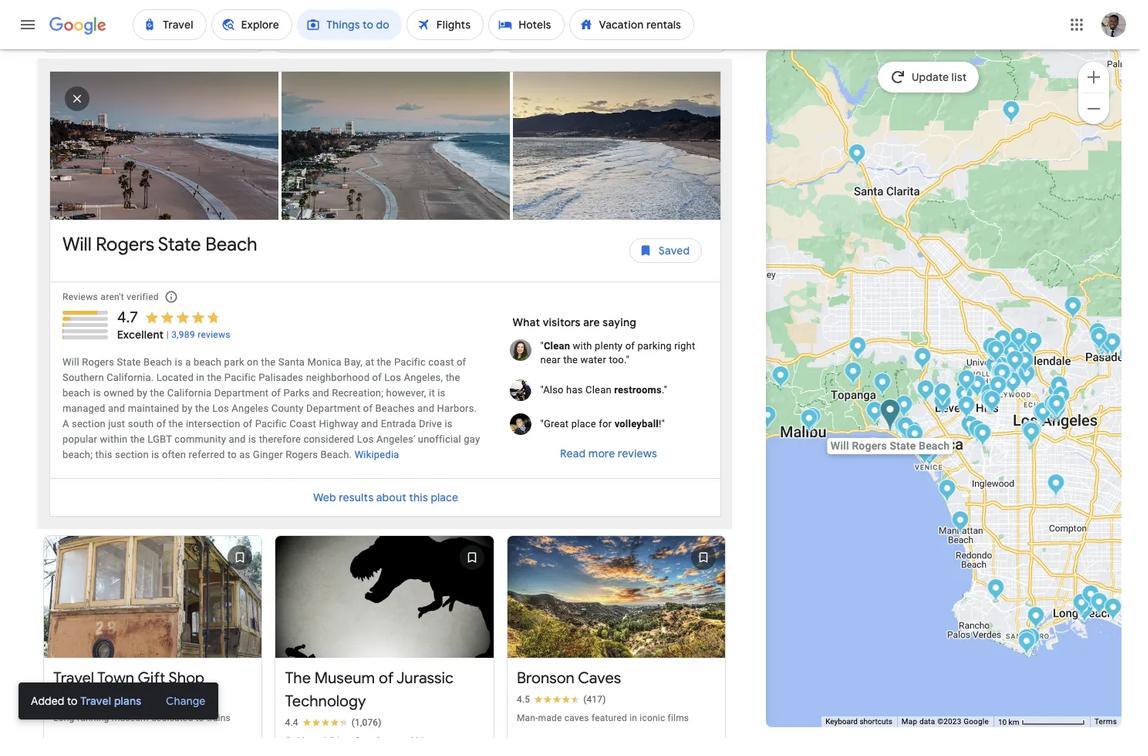 Task type: locate. For each thing, give the bounding box(es) containing it.
4.6
[[285, 12, 298, 23], [53, 695, 67, 706]]

0 vertical spatial reviews
[[198, 329, 231, 340]]

0 vertical spatial 4.6
[[285, 12, 298, 23]]

department up the 'highway'
[[306, 403, 361, 414]]

malibu lagoon state beach image
[[801, 409, 819, 435]]

0 horizontal spatial section
[[72, 418, 106, 430]]

state inside will rogers state beach is a beach park on the santa monica bay, at the pacific coast of southern california. located in the pacific palisades neighborhood of los angeles, the beach is owned by the california department of parks and recreation; however, it is managed and maintained by the los angeles county department of beaches and harbors. a section just south of the intersection of pacific coast highway and entrada drive is popular within the lgbt community and is therefore considered los angeles' unofficial gay beach; this section is often referred to as ginger rogers beach.
[[117, 356, 141, 368]]

skirball cultural center image
[[914, 347, 932, 372]]

and up drive
[[418, 403, 435, 414]]

0 horizontal spatial los
[[212, 403, 229, 414]]

rogers down therefore
[[286, 449, 318, 461]]

elysian park image
[[1051, 375, 1068, 401]]

the up intersection
[[195, 403, 210, 414]]

is right it
[[438, 387, 446, 399]]

0 vertical spatial beach
[[517, 8, 543, 18]]

travel
[[53, 669, 94, 689], [80, 695, 111, 709]]

a left bike
[[617, 8, 622, 18]]

0 horizontal spatial with
[[546, 8, 564, 18]]

runyon canyon park image
[[986, 355, 1004, 381]]

los up however,
[[385, 372, 401, 383]]

this right about
[[409, 491, 428, 505]]

natural history museum of los angeles county image
[[1021, 420, 1039, 446]]

travel up added to travel plans on the left
[[53, 669, 94, 689]]

save the museum of jurassic technology to collection image
[[454, 539, 491, 576]]

lamps
[[197, 8, 224, 18]]

craft contemporary image
[[983, 390, 1001, 416]]

los angeles city hall image
[[1047, 396, 1064, 421]]

1 horizontal spatial by
[[182, 403, 193, 414]]

0 vertical spatial this
[[95, 449, 112, 461]]

section down within
[[115, 449, 149, 461]]

1 vertical spatial 4.6
[[53, 695, 67, 706]]

the broad image
[[1043, 395, 1061, 420]]

state up reviews aren't verified image at left
[[158, 233, 201, 256]]

2 will from the top
[[63, 356, 79, 368]]

referred
[[189, 449, 225, 461]]

santa monica pier image
[[903, 426, 921, 452]]

2 vertical spatial to
[[196, 713, 204, 724]]

academy museum of motion pictures image
[[980, 389, 998, 414]]

4.6 out of 5 stars from 1,692 reviews image
[[285, 11, 382, 24]]

annenberg community beach house image
[[895, 416, 912, 441]]

1 vertical spatial a
[[185, 356, 191, 368]]

popular
[[63, 434, 97, 445]]

1 horizontal spatial beach
[[205, 233, 257, 256]]

department up angeles
[[214, 387, 269, 399]]

usc pacific asia museum image
[[1104, 332, 1122, 358]]

beach down southern at the bottom of the page
[[63, 387, 90, 399]]

1 vertical spatial in
[[630, 713, 638, 724]]

beach;
[[63, 449, 93, 461]]

1 horizontal spatial 4.6
[[285, 12, 298, 23]]

place left for
[[572, 418, 597, 430]]

of up lgbt
[[157, 418, 166, 430]]

will for will rogers state beach is a beach park on the santa monica bay, at the pacific coast of southern california. located in the pacific palisades neighborhood of los angeles, the beach is owned by the california department of parks and recreation; however, it is managed and maintained by the los angeles county department of beaches and harbors. a section just south of the intersection of pacific coast highway and entrada drive is popular within the lgbt community and is therefore considered los angeles' unofficial gay beach; this section is often referred to as ginger rogers beach.
[[63, 356, 79, 368]]

1 horizontal spatial &
[[608, 8, 614, 18]]

zoom out map image
[[1085, 99, 1104, 118]]

to up "long-" on the left
[[67, 695, 78, 709]]

los up intersection
[[212, 403, 229, 414]]

is down "harbors."
[[445, 418, 453, 430]]

tcl chinese theatre image
[[992, 363, 1010, 389]]

of down angeles
[[243, 418, 253, 430]]

1 horizontal spatial a
[[617, 8, 622, 18]]

scale
[[80, 8, 103, 18]]

about
[[376, 491, 406, 505]]

gay
[[464, 434, 480, 445]]

musso & frank grill image
[[995, 363, 1013, 389]]

4.6 inside image
[[285, 12, 298, 23]]

will inside will rogers state beach is a beach park on the santa monica bay, at the pacific coast of southern california. located in the pacific palisades neighborhood of los angeles, the beach is owned by the california department of parks and recreation; however, it is managed and maintained by the los angeles county department of beaches and harbors. a section just south of the intersection of pacific coast highway and entrada drive is popular within the lgbt community and is therefore considered los angeles' unofficial gay beach; this section is often referred to as ginger rogers beach.
[[63, 356, 79, 368]]

by up maintained
[[137, 387, 147, 399]]

state for will rogers state beach is a beach park on the santa monica bay, at the pacific coast of southern california. located in the pacific palisades neighborhood of los angeles, the beach is owned by the california department of parks and recreation; however, it is managed and maintained by the los angeles county department of beaches and harbors. a section just south of the intersection of pacific coast highway and entrada drive is popular within the lgbt community and is therefore considered los angeles' unofficial gay beach; this section is often referred to as ginger rogers beach.
[[117, 356, 141, 368]]

reviews right 3,989
[[198, 329, 231, 340]]

0 horizontal spatial in
[[196, 372, 205, 383]]

1 vertical spatial section
[[115, 449, 149, 461]]

as
[[239, 449, 250, 461]]

is down lgbt
[[151, 449, 159, 461]]

1 vertical spatial beach
[[205, 233, 257, 256]]

dolby theatre image
[[992, 362, 1010, 388]]

1 vertical spatial department
[[306, 403, 361, 414]]

travel up the running
[[80, 695, 111, 709]]

pacific
[[394, 356, 426, 368], [224, 372, 256, 383], [255, 418, 287, 430]]

save bronson caves to collection image
[[686, 539, 723, 576]]

the museum of jurassic technology
[[285, 669, 454, 712]]

this inside will rogers state beach is a beach park on the santa monica bay, at the pacific coast of southern california. located in the pacific palisades neighborhood of los angeles, the beach is owned by the california department of parks and recreation; however, it is managed and maintained by the los angeles county department of beaches and harbors. a section just south of the intersection of pacific coast highway and entrada drive is popular within the lgbt community and is therefore considered los angeles' unofficial gay beach; this section is often referred to as ginger rogers beach.
[[95, 449, 112, 461]]

0 vertical spatial volleyball
[[566, 8, 606, 18]]

is up located
[[175, 356, 183, 368]]

excellent
[[117, 328, 164, 342]]

malibu pier image
[[804, 407, 821, 433]]

10 km
[[999, 718, 1022, 727]]

4.6 for long-
[[53, 695, 67, 706]]

1 horizontal spatial volleyball
[[615, 418, 659, 430]]

1 horizontal spatial this
[[409, 491, 428, 505]]

los
[[385, 372, 401, 383], [212, 403, 229, 414], [357, 434, 374, 445]]

downtown santa monica image
[[905, 421, 922, 447]]

beach down the (1,692)
[[349, 31, 375, 42]]

1 vertical spatial rogers
[[82, 356, 114, 368]]

1 vertical spatial by
[[182, 403, 193, 414]]

topanga state park image
[[874, 372, 892, 398]]

verified
[[127, 292, 159, 302]]

in up california
[[196, 372, 205, 383]]

0 vertical spatial will
[[63, 233, 92, 256]]

1 will from the top
[[63, 233, 92, 256]]

hollywood wax museum image
[[993, 363, 1011, 389]]

1 vertical spatial volleyball
[[615, 418, 659, 430]]

2 vertical spatial rogers
[[286, 449, 318, 461]]

1 vertical spatial with
[[573, 340, 593, 352]]

kidspace children's museum image
[[1091, 327, 1108, 352]]

1 vertical spatial this
[[409, 491, 428, 505]]

beach
[[517, 8, 543, 18], [205, 233, 257, 256], [144, 356, 172, 368]]

to
[[228, 449, 237, 461], [67, 695, 78, 709], [196, 713, 204, 724]]

norton simon museum image
[[1094, 333, 1112, 359]]

descanso gardens image
[[1064, 296, 1082, 321]]

south
[[128, 418, 154, 430]]

0 vertical spatial by
[[137, 387, 147, 399]]

2 horizontal spatial los
[[385, 372, 401, 383]]

"great place for volleyball !"
[[541, 418, 665, 430]]

shortcuts
[[860, 718, 893, 726]]

pacific up therefore
[[255, 418, 287, 430]]

state
[[158, 233, 201, 256], [117, 356, 141, 368]]

county
[[271, 403, 304, 414]]

clean right has
[[586, 384, 612, 396]]

1 vertical spatial los
[[212, 403, 229, 414]]

monica
[[308, 356, 342, 368]]

0 vertical spatial &
[[608, 8, 614, 18]]

santa monica mountains national recreation area image
[[845, 362, 862, 387]]

saved
[[659, 244, 690, 258]]

located
[[157, 372, 194, 383]]

of up too."
[[626, 340, 635, 352]]

2 vertical spatial pacific
[[255, 418, 287, 430]]

0 vertical spatial rogers
[[96, 233, 154, 256]]

grand central market image
[[1044, 398, 1061, 423]]

parks
[[284, 387, 310, 399]]

vasquez rocks natural area and nature center image
[[1003, 100, 1020, 125]]

reviews right more
[[618, 447, 658, 461]]

rogers up southern at the bottom of the page
[[82, 356, 114, 368]]

reviews
[[198, 329, 231, 340], [618, 447, 658, 461]]

the down south on the left bottom
[[130, 434, 145, 445]]

"great
[[541, 418, 569, 430]]

2 horizontal spatial beach
[[349, 31, 375, 42]]

added to travel plans
[[31, 695, 141, 709]]

1 vertical spatial state
[[117, 356, 141, 368]]

the
[[564, 354, 578, 366], [261, 356, 276, 368], [377, 356, 392, 368], [207, 372, 222, 383], [446, 372, 460, 383], [150, 387, 165, 399], [195, 403, 210, 414], [169, 418, 183, 430], [130, 434, 145, 445]]

parking
[[638, 340, 672, 352]]

state for will rogers state beach
[[158, 233, 201, 256]]

0 vertical spatial state
[[158, 233, 201, 256]]

public art "urban light" image
[[981, 389, 999, 415]]

4.7
[[117, 308, 138, 327]]

status
[[19, 683, 1122, 720]]

0 horizontal spatial 4.6
[[53, 695, 67, 706]]

1 vertical spatial beach
[[194, 356, 222, 368]]

of down recreation;
[[363, 403, 373, 414]]

0 vertical spatial los
[[385, 372, 401, 383]]

by down california
[[182, 403, 193, 414]]

state up california.
[[117, 356, 141, 368]]

in left iconic
[[630, 713, 638, 724]]

list
[[32, 72, 759, 235]]

0 vertical spatial place
[[572, 418, 597, 430]]

4.6 up "long-" on the left
[[53, 695, 67, 706]]

1 horizontal spatial department
[[306, 403, 361, 414]]

section down managed at left
[[72, 418, 106, 430]]

rogers
[[96, 233, 154, 256], [82, 356, 114, 368], [286, 449, 318, 461]]

will up reviews
[[63, 233, 92, 256]]

2 vertical spatial beach
[[144, 356, 172, 368]]

terms link
[[1095, 718, 1118, 726]]

0 horizontal spatial &
[[406, 31, 412, 42]]

the right at
[[377, 356, 392, 368]]

list
[[952, 70, 967, 84]]

dockweiler beach image
[[939, 479, 956, 504]]

are
[[584, 316, 600, 329]]

1 horizontal spatial in
[[630, 713, 638, 724]]

plenty
[[595, 340, 623, 352]]

3,989 reviews link
[[171, 329, 231, 341]]

of inside with plenty of parking right near the water too."
[[626, 340, 635, 352]]

& left pool at the left of page
[[406, 31, 412, 42]]

and up as at the bottom of page
[[229, 434, 246, 445]]

0 horizontal spatial to
[[67, 695, 78, 709]]

3 list item from the left
[[496, 72, 759, 220]]

0 vertical spatial to
[[228, 449, 237, 461]]

old pasadena image
[[1099, 333, 1117, 359]]

web
[[313, 491, 336, 505]]

reviews
[[63, 292, 98, 302]]

" clean
[[541, 340, 570, 352]]

1 vertical spatial pacific
[[224, 372, 256, 383]]

beach inside will rogers state beach is a beach park on the santa monica bay, at the pacific coast of southern california. located in the pacific palisades neighborhood of los angeles, the beach is owned by the california department of parks and recreation; however, it is managed and maintained by the los angeles county department of beaches and harbors. a section just south of the intersection of pacific coast highway and entrada drive is popular within the lgbt community and is therefore considered los angeles' unofficial gay beach; this section is often referred to as ginger rogers beach.
[[144, 356, 172, 368]]

0 horizontal spatial reviews
[[198, 329, 231, 340]]

baldwin hills scenic overlook image
[[969, 419, 987, 445]]

1 vertical spatial clean
[[586, 384, 612, 396]]

1 horizontal spatial section
[[115, 449, 149, 461]]

and left entrada
[[361, 418, 378, 430]]

entrada
[[381, 418, 416, 430]]

will up southern at the bottom of the page
[[63, 356, 79, 368]]

0 vertical spatial in
[[196, 372, 205, 383]]

."
[[662, 384, 667, 396]]

of
[[159, 8, 168, 18], [626, 340, 635, 352], [457, 356, 466, 368], [372, 372, 382, 383], [271, 387, 281, 399], [363, 403, 373, 414], [157, 418, 166, 430], [243, 418, 253, 430], [379, 669, 394, 689]]

2 horizontal spatial to
[[228, 449, 237, 461]]

pacific down park
[[224, 372, 256, 383]]

griffith observatory image
[[1014, 352, 1032, 377]]

california.
[[107, 372, 154, 383]]

1 vertical spatial travel
[[80, 695, 111, 709]]

the up maintained
[[150, 387, 165, 399]]

to left trains
[[196, 713, 204, 724]]

with
[[546, 8, 564, 18], [573, 340, 593, 352]]

pacific park on the santa monica pier image
[[903, 426, 921, 452]]

la brea tar pits and museum image
[[983, 389, 1000, 414]]

venice canals image
[[921, 443, 939, 469]]

terms
[[1095, 718, 1118, 726]]

0 vertical spatial department
[[214, 387, 269, 399]]

clean
[[544, 340, 570, 352], [586, 384, 612, 396]]

change button
[[155, 683, 217, 720]]

in inside will rogers state beach is a beach park on the santa monica bay, at the pacific coast of southern california. located in the pacific palisades neighborhood of los angeles, the beach is owned by the california department of parks and recreation; however, it is managed and maintained by the los angeles county department of beaches and harbors. a section just south of the intersection of pacific coast highway and entrada drive is popular within the lgbt community and is therefore considered los angeles' unofficial gay beach; this section is often referred to as ginger rogers beach.
[[196, 372, 205, 383]]

the right near
[[564, 354, 578, 366]]

the inside with plenty of parking right near the water too."
[[564, 354, 578, 366]]

clean up near
[[544, 340, 570, 352]]

zoom in map image
[[1085, 68, 1104, 86]]

4.6 for historic
[[285, 12, 298, 23]]

map region
[[727, 0, 1141, 739]]

point fermin lighthouse image
[[1018, 632, 1036, 657]]

is up as at the bottom of page
[[249, 434, 256, 445]]

water
[[581, 354, 607, 366]]

1 horizontal spatial los
[[357, 434, 374, 445]]

web results about this place
[[313, 491, 458, 505]]

0 horizontal spatial beach
[[144, 356, 172, 368]]

of down palisades
[[271, 387, 281, 399]]

1 horizontal spatial with
[[573, 340, 593, 352]]

1 vertical spatial will
[[63, 356, 79, 368]]

volleyball right for
[[615, 418, 659, 430]]

0 vertical spatial section
[[72, 418, 106, 430]]

travel town gift shop image
[[1010, 327, 1028, 352]]

the getty image
[[917, 379, 935, 405]]

4.6 up historic at the top left of the page
[[285, 12, 298, 23]]

of left street
[[159, 8, 168, 18]]

4.4 out of 5 stars from 1,076 reviews image
[[285, 717, 382, 729]]

to inside status
[[67, 695, 78, 709]]

maintained
[[128, 403, 179, 414]]

1 horizontal spatial state
[[158, 233, 201, 256]]

to left as at the bottom of page
[[228, 449, 237, 461]]

the fowler museum image
[[934, 382, 952, 408]]

volleyball left bike
[[566, 8, 606, 18]]

will rogers state historic park image
[[895, 395, 913, 420]]

of left jurassic
[[379, 669, 394, 689]]

a up located
[[185, 356, 191, 368]]

4.6 inside image
[[53, 695, 67, 706]]

restrooms
[[615, 384, 662, 396]]

0 horizontal spatial state
[[117, 356, 141, 368]]

palisades
[[259, 372, 304, 383]]

0 vertical spatial with
[[546, 8, 564, 18]]

angels flight railway image
[[1043, 397, 1061, 423]]

& left bike
[[608, 8, 614, 18]]

list item
[[32, 72, 297, 220], [264, 72, 528, 220], [496, 72, 759, 220]]

0 horizontal spatial a
[[185, 356, 191, 368]]

2 vertical spatial beach
[[63, 387, 90, 399]]

bay,
[[344, 356, 363, 368]]

status containing added to
[[19, 683, 1122, 720]]

main menu image
[[19, 15, 37, 34]]

0 vertical spatial beach
[[349, 31, 375, 42]]

grammy museum l.a. live image
[[1034, 402, 1052, 427]]

this down within
[[95, 449, 112, 461]]

ginger
[[253, 449, 283, 461]]

bradbury building image
[[1044, 398, 1062, 423]]

pacific up angeles,
[[394, 356, 426, 368]]

0 horizontal spatial beach
[[63, 387, 90, 399]]

venice boardwalk image
[[915, 438, 932, 463]]

will rogers state beach image
[[880, 399, 901, 433]]

place right about
[[431, 491, 458, 505]]

0 vertical spatial clean
[[544, 340, 570, 352]]

"also has  clean restrooms ."
[[541, 384, 667, 396]]

pink's hot dogs image
[[990, 375, 1007, 401]]

los up wikipedia link
[[357, 434, 374, 445]]

2 vertical spatial los
[[357, 434, 374, 445]]

rogers up aren't
[[96, 233, 154, 256]]

!"
[[659, 418, 665, 430]]

0 vertical spatial travel
[[53, 669, 94, 689]]

at
[[365, 356, 374, 368]]

beach left park
[[194, 356, 222, 368]]

0 horizontal spatial volleyball
[[566, 8, 606, 18]]

1 horizontal spatial to
[[196, 713, 204, 724]]

griffith park image
[[1018, 339, 1036, 365]]

and up just
[[108, 403, 125, 414]]

1 horizontal spatial reviews
[[618, 447, 658, 461]]

therefore
[[259, 434, 301, 445]]

universal studios hollywood image
[[985, 338, 1003, 364]]

1 vertical spatial to
[[67, 695, 78, 709]]

what
[[513, 316, 540, 329]]

jurassic
[[397, 669, 454, 689]]

a
[[63, 418, 69, 430]]

featured
[[592, 713, 628, 724]]

0 vertical spatial pacific
[[394, 356, 426, 368]]

olvera street image
[[1050, 392, 1068, 418]]

beach for will rogers state beach is a beach park on the santa monica bay, at the pacific coast of southern california. located in the pacific palisades neighborhood of los angeles, the beach is owned by the california department of parks and recreation; however, it is managed and maintained by the los angeles county department of beaches and harbors. a section just south of the intersection of pacific coast highway and entrada drive is popular within the lgbt community and is therefore considered los angeles' unofficial gay beach; this section is often referred to as ginger rogers beach.
[[144, 356, 172, 368]]

la plaza de cultura y artes image
[[1048, 394, 1066, 419]]

0 horizontal spatial place
[[431, 491, 458, 505]]

running
[[77, 713, 109, 724]]

rose bowl stadium image
[[1089, 322, 1107, 348]]

0 horizontal spatial this
[[95, 449, 112, 461]]

town
[[97, 669, 134, 689]]

abbot kinney boulevard image
[[921, 438, 939, 463]]

of down at
[[372, 372, 382, 383]]

department
[[214, 387, 269, 399], [306, 403, 361, 414]]



Task type: describe. For each thing, give the bounding box(es) containing it.
trail
[[644, 8, 661, 18]]

heal the bay aquarium image
[[905, 425, 922, 450]]

california
[[167, 387, 212, 399]]

the original farmers market image
[[981, 383, 999, 409]]

just
[[108, 418, 125, 430]]

los angeles county museum of art image
[[981, 389, 999, 414]]

of right coast
[[457, 356, 466, 368]]

the up lgbt
[[169, 418, 183, 430]]

cabrillo marine aquarium image
[[1023, 628, 1041, 653]]

close detail image
[[59, 80, 96, 117]]

data
[[920, 718, 936, 726]]

hollyhock house image
[[1018, 364, 1036, 389]]

wikipedia link
[[355, 449, 400, 461]]

the
[[285, 669, 311, 689]]

1 vertical spatial place
[[431, 491, 458, 505]]

considered
[[304, 434, 355, 445]]

(654)
[[120, 695, 143, 706]]

madame tussauds hollywood image
[[991, 363, 1009, 389]]

beach.
[[321, 449, 352, 461]]

1 list item from the left
[[32, 72, 297, 220]]

walt disney concert hall image
[[1043, 395, 1061, 420]]

drive
[[419, 418, 442, 430]]

visitors
[[543, 316, 581, 329]]

the hollywood museum image
[[993, 364, 1011, 389]]

travel inside status
[[80, 695, 111, 709]]

community
[[175, 434, 226, 445]]

right
[[675, 340, 696, 352]]

results
[[339, 491, 374, 505]]

update list
[[912, 70, 967, 84]]

saved button
[[630, 232, 703, 269]]

the queen mary image
[[1076, 599, 1094, 625]]

made
[[538, 713, 562, 724]]

trains
[[207, 713, 231, 724]]

exposition park image
[[1023, 422, 1041, 447]]

museum of tolerance image
[[958, 396, 976, 421]]

km
[[1009, 718, 1020, 727]]

the down coast
[[446, 372, 460, 383]]

man-made caves featured in iconic films
[[517, 713, 689, 724]]

hollywood walk of fame image
[[1000, 363, 1017, 389]]

six flags magic mountain image
[[848, 143, 866, 169]]

0 horizontal spatial by
[[137, 387, 147, 399]]

manhattan beach pier image
[[952, 511, 970, 536]]

santa monica state beach image
[[902, 423, 919, 449]]

adamson house museum image
[[801, 409, 818, 434]]

1 horizontal spatial beach
[[194, 356, 222, 368]]

gloria molina grand park image
[[1044, 394, 1062, 419]]

autry museum of the american west image
[[1025, 331, 1043, 357]]

los angeles zoo image
[[1021, 331, 1039, 357]]

tongva park image
[[906, 424, 924, 450]]

lgbt
[[148, 434, 172, 445]]

the museum of jurassic technology image
[[961, 415, 979, 440]]

with plenty of parking right near the water too."
[[541, 340, 696, 366]]

(417)
[[584, 695, 606, 706]]

update list button
[[878, 62, 980, 93]]

solstice canyon image
[[759, 406, 777, 431]]

hollywood boulevard image
[[993, 362, 1011, 387]]

long-running museum dedicated to trains
[[53, 713, 231, 724]]

keyboard shortcuts
[[826, 718, 893, 726]]

the greek theatre image
[[1017, 351, 1034, 376]]

4.4
[[285, 718, 298, 729]]

change
[[166, 695, 206, 709]]

0 horizontal spatial clean
[[544, 340, 570, 352]]

museum
[[112, 713, 149, 724]]

rogers for will rogers state beach is a beach park on the santa monica bay, at the pacific coast of southern california. located in the pacific palisades neighborhood of los angeles, the beach is owned by the california department of parks and recreation; however, it is managed and maintained by the los angeles county department of beaches and harbors. a section just south of the intersection of pacific coast highway and entrada drive is popular within the lgbt community and is therefore considered los angeles' unofficial gay beach; this section is often referred to as ginger rogers beach.
[[82, 356, 114, 368]]

california african american museum image
[[1024, 421, 1042, 447]]

update
[[912, 70, 950, 84]]

keyboard
[[826, 718, 858, 726]]

watts towers arts center image
[[1048, 474, 1065, 499]]

sunset boulevard image
[[969, 375, 987, 400]]

bronson caves image
[[1007, 350, 1024, 375]]

will for will rogers state beach
[[63, 233, 92, 256]]

santa
[[278, 356, 305, 368]]

a inside will rogers state beach is a beach park on the santa monica bay, at the pacific coast of southern california. located in the pacific palisades neighborhood of los angeles, the beach is owned by the california department of parks and recreation; however, it is managed and maintained by the los angeles county department of beaches and harbors. a section just south of the intersection of pacific coast highway and entrada drive is popular within the lgbt community and is therefore considered los angeles' unofficial gay beach; this section is often referred to as ginger rogers beach.
[[185, 356, 191, 368]]

kenneth hahn state recreation area image
[[974, 423, 992, 449]]

house
[[377, 31, 403, 42]]

long-
[[53, 713, 77, 724]]

universal citywalk hollywood image
[[984, 340, 1002, 365]]

the right on
[[261, 356, 276, 368]]

excellent | 3,989 reviews
[[117, 328, 231, 342]]

has
[[567, 384, 583, 396]]

is up managed at left
[[93, 387, 101, 399]]

bronson
[[517, 669, 575, 689]]

4.7 out of 5 stars from 3,989 reviews. excellent. element
[[117, 308, 231, 343]]

reviews aren't verified image
[[153, 279, 190, 316]]

"
[[541, 340, 544, 352]]

travel plans link
[[80, 688, 141, 715]]

plans
[[114, 695, 141, 709]]

angeles,
[[404, 372, 443, 383]]

near
[[541, 354, 561, 366]]

iconic
[[640, 713, 666, 724]]

the getty villa image
[[866, 401, 884, 426]]

museum
[[315, 669, 375, 689]]

too."
[[609, 354, 630, 366]]

to inside will rogers state beach is a beach park on the santa monica bay, at the pacific coast of southern california. located in the pacific palisades neighborhood of los angeles, the beach is owned by the california department of parks and recreation; however, it is managed and maintained by the los angeles county department of beaches and harbors. a section just south of the intersection of pacific coast highway and entrada drive is popular within the lgbt community and is therefore considered los angeles' unofficial gay beach; this section is often referred to as ginger rogers beach.
[[228, 449, 237, 461]]

often
[[162, 449, 186, 461]]

intersection
[[186, 418, 240, 430]]

dodger stadium image
[[1048, 382, 1066, 407]]

caves
[[578, 669, 622, 689]]

save travel town gift shop to collection image
[[222, 539, 259, 576]]

of inside "the museum of jurassic technology"
[[379, 669, 394, 689]]

and down neighborhood
[[312, 387, 329, 399]]

rodeo drive image
[[956, 384, 973, 409]]

shop
[[169, 669, 205, 689]]

the up california
[[207, 372, 222, 383]]

hollywood sign image
[[1003, 341, 1020, 366]]

bike
[[624, 8, 642, 18]]

however,
[[386, 387, 427, 399]]

harbors.
[[437, 403, 477, 414]]

highway
[[319, 418, 359, 430]]

on
[[247, 356, 259, 368]]

2 horizontal spatial beach
[[517, 8, 543, 18]]

el pueblo de los angeles historical monument image
[[1049, 394, 1067, 419]]

the hollywood roosevelt image
[[991, 363, 1009, 389]]

malibu creek state park image
[[772, 365, 790, 391]]

will rogers state beach element
[[63, 232, 257, 269]]

0 horizontal spatial department
[[214, 387, 269, 399]]

with inside with plenty of parking right near the water too."
[[573, 340, 593, 352]]

historic
[[285, 31, 318, 42]]

keyboard shortcuts button
[[826, 717, 893, 728]]

venice beach skatepark image
[[916, 441, 934, 467]]

japanese american national museum image
[[1049, 399, 1067, 424]]

4.5 out of 5 stars from 417 reviews image
[[517, 694, 606, 706]]

large-scale assemblage of street lamps link
[[44, 0, 262, 52]]

fast & furious – supercharged image
[[987, 340, 1005, 365]]

within
[[100, 434, 128, 445]]

palisades park image
[[897, 416, 915, 442]]

mulholland drive image
[[849, 336, 867, 362]]

10
[[999, 718, 1007, 727]]

(1,076)
[[352, 718, 382, 729]]

technology
[[285, 692, 366, 712]]

battleship uss iowa museum image
[[1027, 606, 1045, 632]]

the last bookstore image
[[1043, 399, 1061, 425]]

0 vertical spatial a
[[617, 8, 622, 18]]

crypto.com arena image
[[1033, 403, 1051, 428]]

coast
[[429, 356, 454, 368]]

for
[[599, 418, 612, 430]]

travel town gift shop
[[53, 669, 205, 689]]

south coast botanic garden image
[[987, 578, 1005, 604]]

volleyball inside beach with volleyball & a bike trail link
[[566, 8, 606, 18]]

the gamble house image
[[1093, 329, 1111, 355]]

the huntington library, art museum, and botanical gardens image
[[1119, 345, 1137, 370]]

long beach museum of art image
[[1091, 592, 1108, 618]]

reviews aren't verified
[[63, 292, 159, 302]]

1 horizontal spatial place
[[572, 418, 597, 430]]

ovation hollywood image
[[992, 362, 1010, 388]]

1 vertical spatial &
[[406, 31, 412, 42]]

1 horizontal spatial clean
[[586, 384, 612, 396]]

aquarium of the pacific image
[[1073, 593, 1091, 619]]

universal studio tour image
[[984, 338, 1002, 363]]

korean friendship bell image
[[1018, 629, 1036, 654]]

reviews inside excellent | 3,989 reviews
[[198, 329, 231, 340]]

saying
[[603, 316, 637, 329]]

what visitors are saying
[[513, 316, 637, 329]]

park
[[224, 356, 244, 368]]

will rogers state beach is a beach park on the santa monica bay, at the pacific coast of southern california. located in the pacific palisades neighborhood of los angeles, the beach is owned by the california department of parks and recreation; however, it is managed and maintained by the los angeles county department of beaches and harbors. a section just south of the intersection of pacific coast highway and entrada drive is popular within the lgbt community and is therefore considered los angeles' unofficial gay beach; this section is often referred to as ginger rogers beach.
[[63, 356, 480, 461]]

films
[[668, 713, 689, 724]]

hollywood bowl image
[[993, 356, 1010, 382]]

jurassic world – the ride image
[[983, 337, 1000, 362]]

gift
[[138, 669, 165, 689]]

unofficial
[[418, 434, 462, 445]]

large-scale assemblage of street lamps
[[53, 8, 224, 18]]

greystone mansion & gardens: the doheny estate image
[[958, 369, 976, 395]]

rogers for will rogers state beach
[[96, 233, 154, 256]]

street
[[170, 8, 195, 18]]

4.6 out of 5 stars from 654 reviews image
[[53, 694, 143, 706]]

1 vertical spatial reviews
[[618, 447, 658, 461]]

historic public beach house & pool
[[285, 31, 433, 42]]

|
[[166, 329, 169, 340]]

beach with volleyball & a bike trail
[[517, 8, 661, 18]]

©2023
[[938, 718, 962, 726]]

more
[[589, 447, 616, 461]]

southern
[[63, 372, 104, 383]]

los angeles state historic park image
[[1053, 386, 1071, 411]]

it
[[429, 387, 435, 399]]

2 list item from the left
[[264, 72, 528, 220]]

beach for will rogers state beach
[[205, 233, 257, 256]]



Task type: vqa. For each thing, say whether or not it's contained in the screenshot.
the base
no



